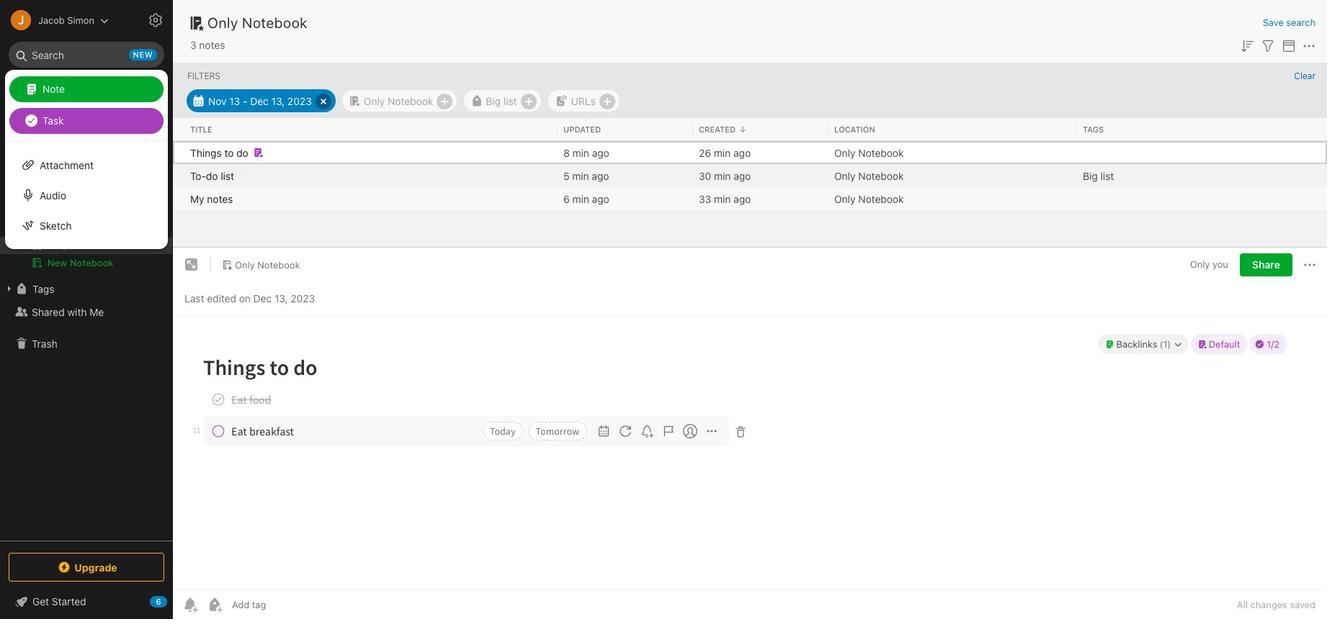 Task type: describe. For each thing, give the bounding box(es) containing it.
tasks
[[32, 188, 58, 200]]

my notes
[[190, 193, 233, 205]]

new
[[133, 50, 153, 59]]

2023 for nov 13 - dec 13, 2023
[[288, 95, 312, 107]]

with
[[67, 306, 87, 318]]

save
[[1263, 17, 1284, 28]]

home link
[[0, 113, 173, 136]]

notes
[[32, 165, 59, 177]]

jacob simon
[[38, 14, 94, 26]]

notebook inside note window element
[[257, 259, 300, 271]]

sketch button
[[5, 210, 168, 241]]

Add tag field
[[231, 599, 339, 612]]

all changes saved
[[1237, 600, 1316, 611]]

30
[[699, 170, 712, 182]]

0 horizontal spatial list
[[221, 170, 234, 182]]

to
[[224, 147, 234, 159]]

you
[[1213, 259, 1229, 270]]

dec for -
[[250, 95, 269, 107]]

my
[[190, 193, 204, 205]]

sketch
[[40, 219, 72, 232]]

notes for 3 notes
[[199, 39, 225, 51]]

expand notebooks image
[[4, 220, 15, 231]]

share button
[[1240, 254, 1293, 277]]

Note Editor text field
[[173, 317, 1328, 590]]

View options field
[[1277, 36, 1298, 55]]

jacob
[[38, 14, 65, 26]]

all
[[1237, 600, 1248, 611]]

edited
[[207, 292, 236, 305]]

trash
[[32, 338, 57, 350]]

5
[[564, 170, 570, 182]]

attachment
[[40, 159, 94, 171]]

upgrade
[[74, 562, 117, 574]]

only you
[[1191, 259, 1229, 270]]

notes link
[[0, 159, 172, 182]]

big inside row group
[[1083, 170, 1098, 182]]

only notebook button inside note window element
[[217, 255, 305, 275]]

list inside button
[[504, 95, 517, 107]]

Search text field
[[19, 42, 154, 68]]

expand tags image
[[4, 283, 15, 295]]

upgrade button
[[9, 554, 164, 582]]

min for 8
[[573, 147, 590, 159]]

3
[[190, 39, 197, 51]]

notebooks
[[32, 219, 83, 232]]

6 for 6
[[156, 598, 161, 607]]

0 vertical spatial more actions field
[[1301, 36, 1318, 55]]

updated
[[564, 125, 601, 134]]

notes for my notes
[[207, 193, 233, 205]]

get started
[[32, 596, 86, 608]]

big inside button
[[486, 95, 501, 107]]

only notebook inside note window element
[[235, 259, 300, 271]]

shared
[[32, 306, 65, 318]]

title
[[190, 125, 212, 134]]

saved
[[1291, 600, 1316, 611]]

30 min ago
[[699, 170, 751, 182]]

2023 for last edited on dec 13, 2023
[[291, 292, 315, 305]]

1 vertical spatial more actions field
[[1302, 254, 1319, 277]]

last edited on dec 13, 2023
[[185, 292, 315, 305]]

cell for 6 min ago
[[173, 187, 185, 210]]

save search button
[[1263, 16, 1316, 30]]

min for 26
[[714, 147, 731, 159]]

clear
[[1295, 71, 1316, 81]]

min for 30
[[714, 170, 731, 182]]

Help and Learning task checklist field
[[0, 591, 173, 614]]

on
[[239, 292, 251, 305]]

big list inside row group
[[1083, 170, 1115, 182]]

urls button
[[547, 89, 620, 112]]

notebook inside button
[[70, 257, 114, 269]]

ago for 6 min ago
[[592, 193, 610, 205]]

6 min ago
[[564, 193, 610, 205]]

things to do
[[190, 147, 249, 159]]

big list inside button
[[486, 95, 517, 107]]

clear button
[[1295, 71, 1316, 81]]

more actions image inside note window element
[[1302, 257, 1319, 274]]

audio
[[40, 189, 66, 201]]

26
[[699, 147, 711, 159]]

share
[[1253, 259, 1281, 271]]

13, for -
[[271, 95, 285, 107]]

-
[[243, 95, 248, 107]]

0 vertical spatial only notebook button
[[342, 89, 458, 112]]

new search field
[[19, 42, 157, 68]]

8 min ago
[[564, 147, 610, 159]]

5 min ago
[[564, 170, 609, 182]]

simon
[[67, 14, 94, 26]]

ago for 26 min ago
[[734, 147, 751, 159]]

shared with me
[[32, 306, 104, 318]]

to-do list
[[190, 170, 234, 182]]

click to collapse image
[[168, 593, 178, 610]]

ago for 5 min ago
[[592, 170, 609, 182]]

add filters image
[[1260, 37, 1277, 55]]

nov 13 - dec 13, 2023
[[208, 95, 312, 107]]

row group containing title
[[173, 118, 1328, 141]]

notebooks link
[[0, 214, 172, 237]]

things
[[190, 147, 222, 159]]

new button
[[9, 76, 164, 102]]

save search
[[1263, 17, 1316, 28]]

add a reminder image
[[182, 597, 199, 614]]

33 min ago
[[699, 193, 751, 205]]

shortcuts
[[32, 142, 78, 154]]

note
[[43, 83, 65, 95]]



Task type: vqa. For each thing, say whether or not it's contained in the screenshot.
the Date corresponding to Date created
no



Task type: locate. For each thing, give the bounding box(es) containing it.
changes
[[1251, 600, 1288, 611]]

1 vertical spatial big
[[1083, 170, 1098, 182]]

big list button
[[464, 89, 542, 112]]

1 horizontal spatial tags
[[1083, 125, 1104, 134]]

me
[[90, 306, 104, 318]]

2023 right on
[[291, 292, 315, 305]]

notebook
[[242, 14, 308, 31], [388, 95, 433, 107], [859, 147, 904, 159], [859, 170, 904, 182], [859, 193, 904, 205], [70, 257, 114, 269], [257, 259, 300, 271]]

more actions image right share button
[[1302, 257, 1319, 274]]

0 horizontal spatial do
[[206, 170, 218, 182]]

1 vertical spatial only notebook button
[[217, 255, 305, 275]]

1 vertical spatial tags
[[32, 283, 54, 295]]

1 vertical spatial big list
[[1083, 170, 1115, 182]]

more actions image right view options field
[[1301, 37, 1318, 55]]

cell for 8 min ago
[[173, 141, 185, 164]]

2023 right -
[[288, 95, 312, 107]]

Account field
[[0, 6, 109, 35]]

only notebook button
[[342, 89, 458, 112], [217, 255, 305, 275]]

more actions field right share button
[[1302, 254, 1319, 277]]

6 for 6 min ago
[[564, 193, 570, 205]]

0 vertical spatial more actions image
[[1301, 37, 1318, 55]]

More actions field
[[1301, 36, 1318, 55], [1302, 254, 1319, 277]]

0 vertical spatial big list
[[486, 95, 517, 107]]

new
[[32, 82, 52, 94], [48, 257, 67, 269]]

tasks button
[[0, 182, 172, 205]]

1 horizontal spatial only notebook button
[[342, 89, 458, 112]]

2023 inside note window element
[[291, 292, 315, 305]]

list
[[504, 95, 517, 107], [221, 170, 234, 182], [1101, 170, 1115, 182]]

tags inside button
[[32, 283, 54, 295]]

26 min ago
[[699, 147, 751, 159]]

2023 inside 'button'
[[288, 95, 312, 107]]

note window element
[[173, 248, 1328, 620]]

tags
[[1083, 125, 1104, 134], [32, 283, 54, 295]]

get
[[32, 596, 49, 608]]

0 horizontal spatial only notebook button
[[217, 255, 305, 275]]

0 vertical spatial notes
[[199, 39, 225, 51]]

13
[[229, 95, 240, 107]]

1 vertical spatial 13,
[[275, 292, 288, 305]]

ago down 8 min ago
[[592, 170, 609, 182]]

13, inside note window element
[[275, 292, 288, 305]]

min for 5
[[572, 170, 589, 182]]

0 vertical spatial dec
[[250, 95, 269, 107]]

audio button
[[5, 180, 168, 210]]

do
[[237, 147, 249, 159], [206, 170, 218, 182]]

1 vertical spatial more actions image
[[1302, 257, 1319, 274]]

tree containing home
[[0, 113, 173, 541]]

cell left my
[[173, 187, 185, 210]]

6 left click to collapse image
[[156, 598, 161, 607]]

search
[[1287, 17, 1316, 28]]

2023
[[288, 95, 312, 107], [291, 292, 315, 305]]

0 vertical spatial 2023
[[288, 95, 312, 107]]

new inside button
[[48, 257, 67, 269]]

1 horizontal spatial 6
[[564, 193, 570, 205]]

min for 6
[[573, 193, 590, 205]]

new notebook button
[[0, 254, 172, 272]]

notes right "3"
[[199, 39, 225, 51]]

row group containing things to do
[[173, 141, 1328, 210]]

new for new notebook
[[48, 257, 67, 269]]

min for 33
[[714, 193, 731, 205]]

shortcuts button
[[0, 136, 172, 159]]

0 horizontal spatial big list
[[486, 95, 517, 107]]

do right to
[[237, 147, 249, 159]]

0 vertical spatial new
[[32, 82, 52, 94]]

13,
[[271, 95, 285, 107], [275, 292, 288, 305]]

note button
[[9, 76, 164, 102]]

attachment button
[[5, 150, 168, 180]]

cell
[[173, 141, 185, 164], [173, 164, 185, 187], [173, 187, 185, 210], [0, 237, 172, 254]]

ago up 30 min ago
[[734, 147, 751, 159]]

ago down 30 min ago
[[734, 193, 751, 205]]

1 vertical spatial 6
[[156, 598, 161, 607]]

only
[[208, 14, 238, 31], [364, 95, 385, 107], [835, 147, 856, 159], [835, 170, 856, 182], [835, 193, 856, 205], [1191, 259, 1211, 270], [235, 259, 255, 271]]

1 vertical spatial notes
[[207, 193, 233, 205]]

nov
[[208, 95, 227, 107]]

min right "33"
[[714, 193, 731, 205]]

1 vertical spatial new
[[48, 257, 67, 269]]

0 vertical spatial 6
[[564, 193, 570, 205]]

ago up '5 min ago'
[[592, 147, 610, 159]]

Sort options field
[[1239, 36, 1256, 55]]

only notebook
[[208, 14, 308, 31], [364, 95, 433, 107], [835, 147, 904, 159], [835, 170, 904, 182], [835, 193, 904, 205], [235, 259, 300, 271]]

urls
[[571, 95, 596, 107]]

ago down '5 min ago'
[[592, 193, 610, 205]]

last
[[185, 292, 204, 305]]

filters
[[187, 71, 221, 81]]

1 vertical spatial dec
[[253, 292, 272, 305]]

2 horizontal spatial list
[[1101, 170, 1115, 182]]

cell for 5 min ago
[[173, 164, 185, 187]]

new inside popup button
[[32, 82, 52, 94]]

dec inside note window element
[[253, 292, 272, 305]]

Add filters field
[[1260, 36, 1277, 55]]

tags button
[[0, 277, 172, 301]]

0 vertical spatial tags
[[1083, 125, 1104, 134]]

13, inside 'button'
[[271, 95, 285, 107]]

ago for 30 min ago
[[734, 170, 751, 182]]

dec for on
[[253, 292, 272, 305]]

3 notes
[[190, 39, 225, 51]]

more actions image
[[1301, 37, 1318, 55], [1302, 257, 1319, 274]]

cell left to-
[[173, 164, 185, 187]]

to-
[[190, 170, 206, 182]]

min right "5"
[[572, 170, 589, 182]]

more actions field right view options field
[[1301, 36, 1318, 55]]

new notebook group
[[0, 237, 172, 277]]

1 horizontal spatial do
[[237, 147, 249, 159]]

1 horizontal spatial big
[[1083, 170, 1098, 182]]

8
[[564, 147, 570, 159]]

0 vertical spatial 13,
[[271, 95, 285, 107]]

2 row group from the top
[[173, 141, 1328, 210]]

min
[[573, 147, 590, 159], [714, 147, 731, 159], [572, 170, 589, 182], [714, 170, 731, 182], [573, 193, 590, 205], [714, 193, 731, 205]]

created
[[699, 125, 736, 134]]

1 vertical spatial do
[[206, 170, 218, 182]]

started
[[52, 596, 86, 608]]

1 vertical spatial 2023
[[291, 292, 315, 305]]

0 horizontal spatial big
[[486, 95, 501, 107]]

dec
[[250, 95, 269, 107], [253, 292, 272, 305]]

13, right -
[[271, 95, 285, 107]]

13, right on
[[275, 292, 288, 305]]

6 inside help and learning task checklist field
[[156, 598, 161, 607]]

trash link
[[0, 332, 172, 355]]

cell up new notebook
[[0, 237, 172, 254]]

new for new
[[32, 82, 52, 94]]

tree
[[0, 113, 173, 541]]

new up task
[[32, 82, 52, 94]]

task
[[43, 114, 64, 126]]

notes
[[199, 39, 225, 51], [207, 193, 233, 205]]

settings image
[[147, 12, 164, 29]]

min right 26
[[714, 147, 731, 159]]

0 horizontal spatial 6
[[156, 598, 161, 607]]

33
[[699, 193, 712, 205]]

expand note image
[[183, 257, 200, 274]]

ago
[[592, 147, 610, 159], [734, 147, 751, 159], [592, 170, 609, 182], [734, 170, 751, 182], [592, 193, 610, 205], [734, 193, 751, 205]]

task button
[[9, 108, 164, 134]]

nov 13 - dec 13, 2023 button
[[187, 89, 336, 112]]

1 horizontal spatial big list
[[1083, 170, 1115, 182]]

dec right on
[[253, 292, 272, 305]]

13, for on
[[275, 292, 288, 305]]

0 horizontal spatial tags
[[32, 283, 54, 295]]

do up my notes
[[206, 170, 218, 182]]

0 vertical spatial do
[[237, 147, 249, 159]]

new notebook
[[48, 257, 114, 269]]

dec right -
[[250, 95, 269, 107]]

location
[[835, 125, 876, 134]]

cell left "things"
[[173, 141, 185, 164]]

ago for 33 min ago
[[734, 193, 751, 205]]

big
[[486, 95, 501, 107], [1083, 170, 1098, 182]]

ago up 33 min ago
[[734, 170, 751, 182]]

0 vertical spatial big
[[486, 95, 501, 107]]

min right 8
[[573, 147, 590, 159]]

new down notebooks
[[48, 257, 67, 269]]

ago for 8 min ago
[[592, 147, 610, 159]]

1 horizontal spatial list
[[504, 95, 517, 107]]

min down '5 min ago'
[[573, 193, 590, 205]]

6 down "5"
[[564, 193, 570, 205]]

notes right my
[[207, 193, 233, 205]]

big list
[[486, 95, 517, 107], [1083, 170, 1115, 182]]

add tag image
[[206, 597, 223, 614]]

row group
[[173, 118, 1328, 141], [173, 141, 1328, 210]]

dec inside 'button'
[[250, 95, 269, 107]]

min right 30
[[714, 170, 731, 182]]

6
[[564, 193, 570, 205], [156, 598, 161, 607]]

home
[[32, 119, 59, 131]]

1 row group from the top
[[173, 118, 1328, 141]]

note creation menu element
[[9, 74, 164, 137]]

shared with me link
[[0, 301, 172, 324]]



